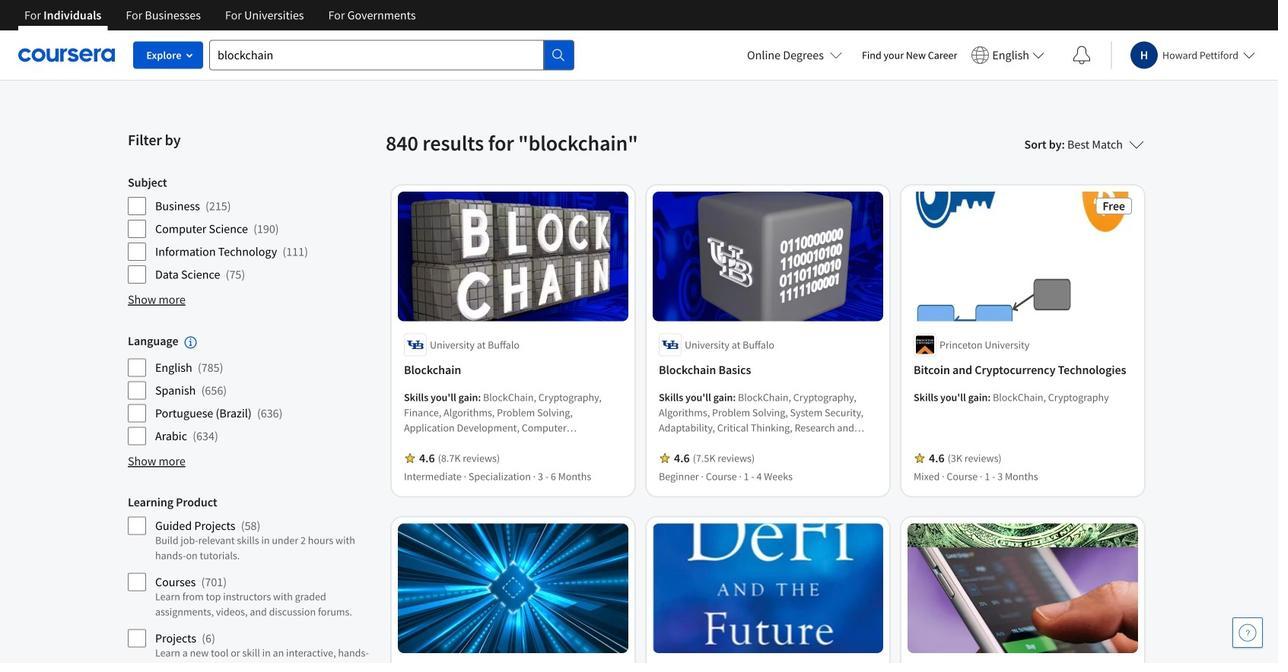 Task type: describe. For each thing, give the bounding box(es) containing it.
help center image
[[1239, 624, 1257, 642]]



Task type: locate. For each thing, give the bounding box(es) containing it.
None search field
[[209, 40, 574, 70]]

coursera image
[[18, 43, 115, 67]]



Task type: vqa. For each thing, say whether or not it's contained in the screenshot.
Show notifications icon
no



